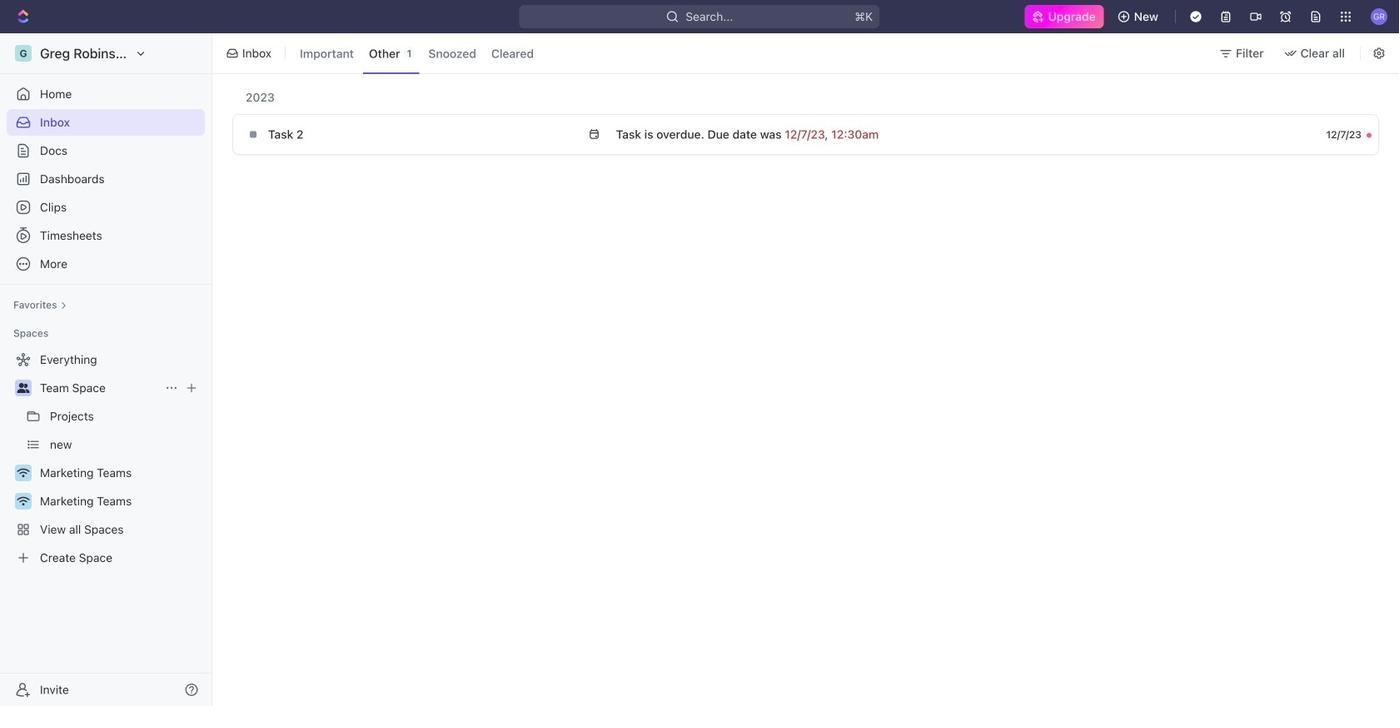 Task type: vqa. For each thing, say whether or not it's contained in the screenshot.
Unread Icon
yes



Task type: locate. For each thing, give the bounding box(es) containing it.
wifi image
[[17, 468, 30, 478], [17, 496, 30, 506]]

1 vertical spatial wifi image
[[17, 496, 30, 506]]

0 vertical spatial wifi image
[[17, 468, 30, 478]]

unread image
[[1367, 133, 1372, 138]]

tab list
[[291, 30, 543, 77]]

tree
[[7, 346, 205, 571]]

greg robinson's workspace, , element
[[15, 45, 32, 62]]



Task type: describe. For each thing, give the bounding box(es) containing it.
user group image
[[17, 383, 30, 393]]

2 wifi image from the top
[[17, 496, 30, 506]]

1 wifi image from the top
[[17, 468, 30, 478]]

sidebar navigation
[[0, 33, 216, 706]]

tree inside sidebar navigation
[[7, 346, 205, 571]]



